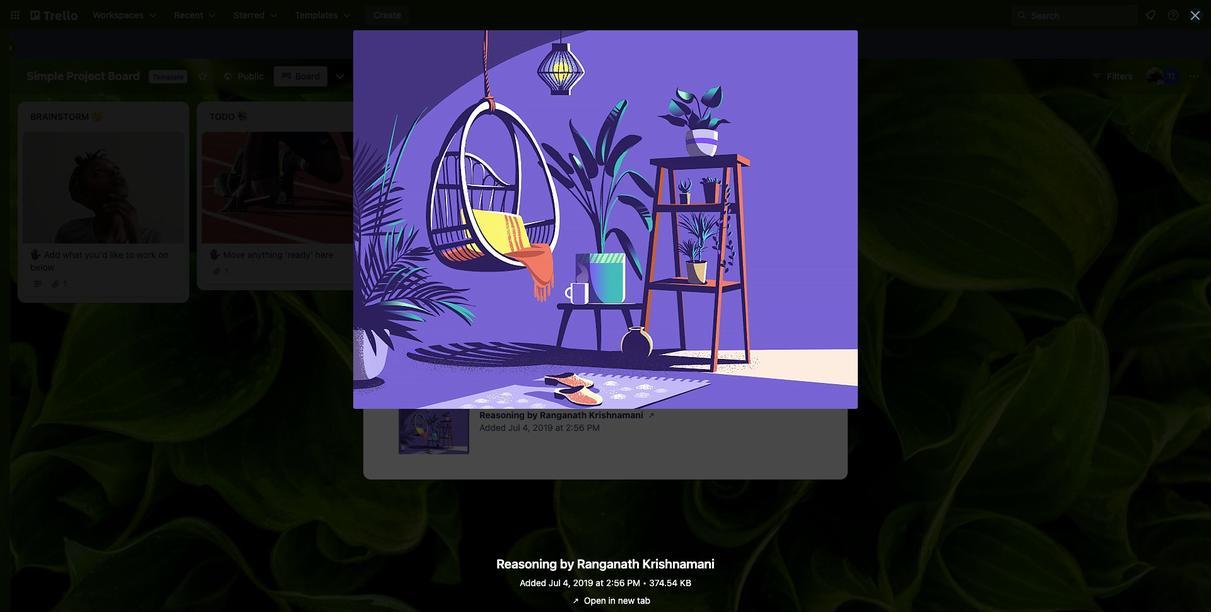 Task type: locate. For each thing, give the bounding box(es) containing it.
1 horizontal spatial are
[[521, 306, 534, 317]]

list
[[410, 162, 421, 173]]

actions
[[732, 188, 760, 198]]

share
[[489, 230, 512, 241]]

2 vertical spatial it
[[565, 321, 570, 332]]

3 ✋🏿 from the left
[[389, 249, 400, 260]]

board link
[[274, 66, 328, 86]]

in left new
[[609, 595, 616, 606]]

what down share
[[493, 243, 512, 254]]

card template 📝
[[568, 307, 641, 318]]

a
[[399, 38, 404, 49], [569, 230, 574, 241], [626, 324, 630, 334]]

2 horizontal spatial a
[[626, 324, 630, 334]]

card left 3
[[538, 344, 556, 355]]

0 horizontal spatial template
[[153, 73, 184, 81]]

1 down started
[[404, 279, 407, 288]]

2019 down reasoning by ranganath krishnamani
[[533, 422, 553, 433]]

0 horizontal spatial from
[[644, 249, 663, 260]]

0 vertical spatial by
[[527, 410, 538, 420]]

you'd right the add
[[85, 249, 107, 260]]

pm down reasoning by ranganath krishnamani
[[587, 422, 600, 433]]

? right the how
[[435, 321, 439, 332]]

are right it,
[[521, 306, 534, 317]]

0 horizontal spatial a
[[399, 38, 404, 49]]

1 horizontal spatial like
[[540, 243, 553, 254]]

at down reasoning by ranganath krishnamani
[[556, 422, 564, 433]]

1 for ✋🏿 move anything from doing to done here
[[583, 279, 587, 288]]

4,
[[523, 422, 531, 433], [563, 577, 571, 588]]

it down goals,
[[565, 321, 570, 332]]

1 horizontal spatial template
[[590, 307, 627, 318]]

🤔
[[483, 162, 494, 173]]

0 vertical spatial card
[[661, 256, 679, 266]]

0 horizontal spatial on
[[158, 249, 169, 260]]

ranganath inside reasoning by ranganath krishnamani added jul 4, 2019 at 2:56 pm • 374.54 kb
[[577, 557, 640, 571]]

1 vertical spatial what
[[579, 321, 601, 332]]

card inside ideas are created and share here through a card. here you can describe what you'd like to accomplish. for example you can follow three simple questions to create the card related to your idea:
[[661, 256, 679, 266]]

2 horizontal spatial move
[[582, 249, 604, 260]]

1 horizontal spatial create
[[627, 38, 654, 49]]

2:56
[[566, 422, 585, 433], [606, 577, 625, 588]]

'ready'
[[285, 249, 313, 260]]

1 vertical spatial 2019
[[573, 577, 594, 588]]

sm image for this is a public template for anyone on the internet to copy.
[[355, 38, 368, 51]]

1 horizontal spatial move
[[402, 249, 425, 260]]

0 vertical spatial 2019
[[533, 422, 553, 433]]

0 vertical spatial jul
[[509, 422, 520, 433]]

like
[[540, 243, 553, 254], [110, 249, 123, 260]]

board right project
[[108, 69, 140, 83]]

1 vertical spatial at
[[596, 577, 604, 588]]

anything for 'ready'
[[248, 249, 283, 260]]

your down for
[[399, 268, 417, 279]]

board
[[657, 38, 681, 49]]

brainstorm 🤔 link
[[424, 162, 494, 173]]

are down card template 📝
[[603, 321, 616, 332]]

related
[[681, 256, 709, 266]]

what
[[493, 243, 512, 254], [63, 249, 82, 260], [498, 306, 518, 317]]

1 horizontal spatial board
[[295, 71, 320, 81]]

can left move
[[476, 344, 491, 355]]

at
[[556, 422, 564, 433], [596, 577, 604, 588]]

add
[[44, 249, 60, 260]]

move inside ✋🏿 move anything from doing to done here
[[582, 249, 604, 260]]

0 horizontal spatial board
[[108, 69, 140, 83]]

what right the add
[[63, 249, 82, 260]]

krishnamani inside reasoning by ranganath krishnamani added jul 4, 2019 at 2:56 pm • 374.54 kb
[[643, 557, 715, 571]]

to right wish
[[516, 291, 524, 302]]

✋🏿 move anything 'ready' here link
[[210, 248, 356, 261]]

move for ✋🏿 move anything that is actually started here
[[402, 249, 425, 260]]

simple
[[535, 256, 562, 266]]

can down created
[[438, 243, 453, 254]]

2019 up sm image at the bottom
[[573, 577, 594, 588]]

at up open at the bottom of the page
[[596, 577, 604, 588]]

you'd
[[515, 243, 537, 254], [85, 249, 107, 260]]

here right for
[[420, 262, 438, 272]]

is down concerned)
[[618, 324, 624, 334]]

None text field
[[393, 140, 809, 163]]

1 horizontal spatial added
[[520, 577, 547, 588]]

in
[[400, 162, 407, 173], [609, 595, 616, 606]]

anything inside ✋🏿 move anything from doing to done here
[[606, 249, 641, 260]]

reasoning for reasoning by ranganath krishnamani added jul 4, 2019 at 2:56 pm • 374.54 kb
[[497, 557, 557, 571]]

0 horizontal spatial template
[[433, 38, 469, 49]]

brainstorm
[[424, 162, 481, 173]]

by up sm image at the bottom
[[560, 557, 574, 571]]

0 vertical spatial what
[[414, 306, 435, 317]]

0 vertical spatial ranganath
[[540, 410, 587, 420]]

by
[[527, 410, 538, 420], [560, 557, 574, 571]]

1 vertical spatial 2:56
[[606, 577, 625, 588]]

to left 3
[[559, 344, 567, 355]]

you'd inside ideas are created and share here through a card. here you can describe what you'd like to accomplish. for example you can follow three simple questions to create the card related to your idea:
[[515, 243, 537, 254]]

board left customize views image
[[295, 71, 320, 81]]

on
[[517, 38, 527, 49], [158, 249, 169, 260]]

it down simple at the left top of page
[[539, 291, 544, 302]]

•
[[643, 577, 647, 588]]

here
[[514, 230, 532, 241], [315, 249, 334, 260], [420, 262, 438, 272], [591, 262, 609, 272]]

0 horizontal spatial like
[[110, 249, 123, 260]]

what
[[414, 306, 435, 317], [579, 321, 601, 332]]

1 vertical spatial 4,
[[563, 577, 571, 588]]

2 ✋🏿 from the left
[[210, 249, 221, 260]]

reasoning inside reasoning by ranganath krishnamani added jul 4, 2019 at 2:56 pm • 374.54 kb
[[497, 557, 557, 571]]

added jul 4, 2019 at 2:56 pm
[[480, 422, 600, 433]]

1 vertical spatial card
[[600, 324, 616, 334]]

by up 'added jul 4, 2019 at 2:56 pm'
[[527, 410, 538, 420]]

?
[[434, 291, 439, 302], [438, 306, 442, 317], [435, 321, 439, 332], [572, 321, 577, 332]]

0 vertical spatial pm
[[587, 422, 600, 433]]

what up the how
[[414, 306, 435, 317]]

1 vertical spatial a
[[569, 230, 574, 241]]

this
[[370, 38, 388, 49], [583, 324, 598, 334]]

1 vertical spatial by
[[560, 557, 574, 571]]

on for work
[[158, 249, 169, 260]]

card template 📝 link
[[568, 306, 714, 319]]

1 vertical spatial jul
[[549, 577, 561, 588]]

board inside simple project board text field
[[108, 69, 140, 83]]

are right ideas
[[423, 230, 436, 241]]

2 vertical spatial a
[[626, 324, 630, 334]]

ranganath up 'added jul 4, 2019 at 2:56 pm'
[[540, 410, 587, 420]]

2 template from the left
[[705, 38, 742, 49]]

you'd up three
[[515, 243, 537, 254]]

on inside ✋🏿 add what you'd like to work on below
[[158, 249, 169, 260]]

can
[[438, 243, 453, 254], [468, 256, 483, 266], [535, 321, 549, 332], [476, 344, 491, 355]]

template left star or unstar board image
[[153, 73, 184, 81]]

2 horizontal spatial sm image
[[736, 206, 748, 218]]

to inside why  ? (why do you wish to do it ?) what ? (what it  is it, what are the goals, who is concerned) how  ? (how do you think you can do it ? what are the required steps ?)
[[516, 291, 524, 302]]

2 horizontal spatial anything
[[606, 249, 641, 260]]

0 vertical spatial sm image
[[355, 38, 368, 51]]

0 horizontal spatial by
[[527, 410, 538, 420]]

2 anything from the left
[[427, 249, 462, 260]]

here right share
[[514, 230, 532, 241]]

template up the this card is a template.
[[590, 307, 627, 318]]

0 vertical spatial from
[[683, 38, 703, 49]]

it right the (what
[[472, 306, 477, 317]]

0 horizontal spatial pm
[[587, 422, 600, 433]]

0 horizontal spatial at
[[556, 422, 564, 433]]

✋🏿
[[30, 249, 42, 260], [210, 249, 221, 260], [389, 249, 400, 260], [568, 249, 579, 260]]

your right move
[[518, 344, 536, 355]]

1 horizontal spatial pm
[[627, 577, 641, 588]]

1 down ✋🏿 add what you'd like to work on below
[[63, 279, 67, 288]]

for
[[399, 256, 412, 266]]

0 horizontal spatial in
[[400, 162, 407, 173]]

0 vertical spatial are
[[423, 230, 436, 241]]

0 horizontal spatial anything
[[248, 249, 283, 260]]

1 vertical spatial in
[[609, 595, 616, 606]]

1 horizontal spatial on
[[517, 38, 527, 49]]

1 vertical spatial this
[[583, 324, 598, 334]]

filters
[[1108, 71, 1133, 81]]

to left "work"
[[126, 249, 134, 260]]

1 horizontal spatial at
[[596, 577, 604, 588]]

0 vertical spatial this
[[370, 38, 388, 49]]

1 vertical spatial added
[[520, 577, 547, 588]]

0 vertical spatial create
[[374, 9, 401, 20]]

1 horizontal spatial anything
[[427, 249, 462, 260]]

1 horizontal spatial you'd
[[515, 243, 537, 254]]

template inside "link"
[[590, 307, 627, 318]]

1 ✋🏿 from the left
[[30, 249, 42, 260]]

2:56 up the open in new tab
[[606, 577, 625, 588]]

1
[[225, 266, 228, 276], [63, 279, 67, 288], [404, 279, 407, 288], [583, 279, 587, 288]]

sm image inside copy link
[[736, 206, 748, 218]]

?)
[[547, 291, 555, 302], [695, 321, 702, 332]]

pm left •
[[627, 577, 641, 588]]

sm image
[[355, 38, 368, 51], [736, 206, 748, 218], [646, 409, 658, 422]]

1 horizontal spatial by
[[560, 557, 574, 571]]

1 vertical spatial pm
[[627, 577, 641, 588]]

a left card.
[[569, 230, 574, 241]]

can down describe
[[468, 256, 483, 266]]

a left public
[[399, 38, 404, 49]]

(why
[[441, 291, 463, 302]]

1 horizontal spatial in
[[609, 595, 616, 606]]

here inside ✋🏿 move anything from doing to done here
[[591, 262, 609, 272]]

from left doing
[[644, 249, 663, 260]]

card left related
[[661, 256, 679, 266]]

to inside ✋🏿 move anything from doing to done here
[[690, 249, 698, 260]]

from
[[683, 38, 703, 49], [644, 249, 663, 260]]

1 vertical spatial are
[[521, 306, 534, 317]]

after creation, you can move your card to the todo list.
[[399, 344, 620, 355]]

1 horizontal spatial this
[[583, 324, 598, 334]]

describe
[[455, 243, 490, 254]]

this card is a template.
[[583, 324, 666, 334]]

this up '3 / 4' on the bottom left of page
[[583, 324, 598, 334]]

the inside ideas are created and share here through a card. here you can describe what you'd like to accomplish. for example you can follow three simple questions to create the card related to your idea:
[[645, 256, 658, 266]]

can right think
[[535, 321, 549, 332]]

✋🏿 inside ✋🏿 move anything from doing to done here
[[568, 249, 579, 260]]

0 horizontal spatial 4,
[[523, 422, 531, 433]]

0 horizontal spatial move
[[223, 249, 245, 260]]

1 vertical spatial reasoning
[[497, 557, 557, 571]]

0 notifications image
[[1144, 8, 1159, 23]]

1 horizontal spatial 2019
[[573, 577, 594, 588]]

?) up goals,
[[547, 291, 555, 302]]

template left for
[[433, 38, 469, 49]]

what down who
[[579, 321, 601, 332]]

ideas are created and share here through a card. here you can describe what you'd like to accomplish. for example you can follow three simple questions to create the card related to your idea:
[[399, 230, 720, 279]]

ranganath for reasoning by ranganath krishnamani added jul 4, 2019 at 2:56 pm • 374.54 kb
[[577, 557, 640, 571]]

4, up sm image at the bottom
[[563, 577, 571, 588]]

1 vertical spatial sm image
[[736, 206, 748, 218]]

2:56 down reasoning by ranganath krishnamani
[[566, 422, 585, 433]]

simple
[[27, 69, 64, 83]]

back to home image
[[30, 5, 78, 25]]

2 vertical spatial are
[[603, 321, 616, 332]]

anything inside ✋🏿 move anything that is actually started here
[[427, 249, 462, 260]]

pm inside reasoning by ranganath krishnamani added jul 4, 2019 at 2:56 pm • 374.54 kb
[[627, 577, 641, 588]]

/
[[588, 342, 590, 351]]

? down card
[[572, 321, 577, 332]]

like left "work"
[[110, 249, 123, 260]]

2 move from the left
[[402, 249, 425, 260]]

trello inspiration (inspiringtaco) image
[[1163, 68, 1181, 85]]

you down describe
[[451, 256, 466, 266]]

on right anyone
[[517, 38, 527, 49]]

do right (why
[[465, 291, 476, 302]]

0 vertical spatial reasoning
[[480, 410, 525, 420]]

your
[[399, 268, 417, 279], [518, 344, 536, 355]]

1 vertical spatial ranganath
[[577, 557, 640, 571]]

search image
[[1017, 10, 1027, 20]]

added
[[480, 422, 506, 433], [520, 577, 547, 588]]

0 vertical spatial on
[[517, 38, 527, 49]]

jeremy miller (jeremymiller198) image
[[1189, 8, 1204, 23]]

like inside ideas are created and share here through a card. here you can describe what you'd like to accomplish. for example you can follow three simple questions to create the card related to your idea:
[[540, 243, 553, 254]]

sm image
[[570, 594, 582, 607]]

by inside reasoning by ranganath krishnamani added jul 4, 2019 at 2:56 pm • 374.54 kb
[[560, 557, 574, 571]]

create inside button
[[374, 9, 401, 20]]

open in new tab link
[[561, 594, 651, 607]]

in left list
[[400, 162, 407, 173]]

a down concerned)
[[626, 324, 630, 334]]

here right 'ready'
[[315, 249, 334, 260]]

is right who
[[598, 306, 604, 317]]

on right "work"
[[158, 249, 169, 260]]

like inside ✋🏿 add what you'd like to work on below
[[110, 249, 123, 260]]

1 horizontal spatial from
[[683, 38, 703, 49]]

move inside ✋🏿 move anything that is actually started here
[[402, 249, 425, 260]]

more
[[794, 38, 815, 49]]

1 down done
[[583, 279, 587, 288]]

what up think
[[498, 306, 518, 317]]

0 horizontal spatial are
[[423, 230, 436, 241]]

1 vertical spatial template
[[590, 307, 627, 318]]

0 vertical spatial krishnamani
[[589, 410, 644, 420]]

3 anything from the left
[[606, 249, 641, 260]]

1 anything from the left
[[248, 249, 283, 260]]

ranganath up open in new tab link
[[577, 557, 640, 571]]

3 / 4
[[583, 342, 595, 351]]

explore
[[760, 38, 791, 49]]

this down the create button
[[370, 38, 388, 49]]

by for reasoning by ranganath krishnamani
[[527, 410, 538, 420]]

is left public
[[390, 38, 397, 49]]

0 horizontal spatial what
[[414, 306, 435, 317]]

like up simple at the left top of page
[[540, 243, 553, 254]]

?) right steps
[[695, 321, 702, 332]]

4 ✋🏿 from the left
[[568, 249, 579, 260]]

0 horizontal spatial your
[[399, 268, 417, 279]]

(what
[[445, 306, 469, 317]]

todo
[[585, 344, 604, 355]]

the right create
[[645, 256, 658, 266]]

doing
[[665, 249, 688, 260]]

1 horizontal spatial 2:56
[[606, 577, 625, 588]]

1 down ✋🏿 move anything 'ready' here
[[225, 266, 228, 276]]

you up it,
[[478, 291, 493, 302]]

create board from template
[[627, 38, 742, 49]]

2:56 inside reasoning by ranganath krishnamani added jul 4, 2019 at 2:56 pm • 374.54 kb
[[606, 577, 625, 588]]

show menu image
[[1188, 70, 1201, 83]]

three
[[512, 256, 533, 266]]

is right "that"
[[483, 249, 489, 260]]

1 horizontal spatial 4,
[[563, 577, 571, 588]]

0 horizontal spatial jul
[[509, 422, 520, 433]]

open
[[584, 595, 606, 606]]

2019 inside reasoning by ranganath krishnamani added jul 4, 2019 at 2:56 pm • 374.54 kb
[[573, 577, 594, 588]]

template left the explore
[[705, 38, 742, 49]]

a inside ideas are created and share here through a card. here you can describe what you'd like to accomplish. for example you can follow three simple questions to create the card related to your idea:
[[569, 230, 574, 241]]

1 vertical spatial create
[[627, 38, 654, 49]]

0 horizontal spatial it
[[472, 306, 477, 317]]

0 horizontal spatial ?)
[[547, 291, 555, 302]]

added inside reasoning by ranganath krishnamani added jul 4, 2019 at 2:56 pm • 374.54 kb
[[520, 577, 547, 588]]

here down accomplish. on the top
[[591, 262, 609, 272]]

✋🏿 inside ✋🏿 move anything that is actually started here
[[389, 249, 400, 260]]

reasoning for reasoning by ranganath krishnamani
[[480, 410, 525, 420]]

dmugisha (dmugisha) image
[[1147, 68, 1164, 85]]

from right board
[[683, 38, 703, 49]]

1 vertical spatial from
[[644, 249, 663, 260]]

4, down reasoning by ranganath krishnamani
[[523, 422, 531, 433]]

1 vertical spatial ?)
[[695, 321, 702, 332]]

1 horizontal spatial a
[[569, 230, 574, 241]]

3 move from the left
[[582, 249, 604, 260]]

✋🏿 inside ✋🏿 add what you'd like to work on below
[[30, 249, 42, 260]]

goals,
[[551, 306, 576, 317]]

0 vertical spatial your
[[399, 268, 417, 279]]

0 horizontal spatial this
[[370, 38, 388, 49]]

1 horizontal spatial jul
[[549, 577, 561, 588]]

0 horizontal spatial create
[[374, 9, 401, 20]]

here inside ideas are created and share here through a card. here you can describe what you'd like to accomplish. for example you can follow three simple questions to create the card related to your idea:
[[514, 230, 532, 241]]

card down card template 📝
[[600, 324, 616, 334]]

by for reasoning by ranganath krishnamani added jul 4, 2019 at 2:56 pm • 374.54 kb
[[560, 557, 574, 571]]

to right doing
[[690, 249, 698, 260]]

1 move from the left
[[223, 249, 245, 260]]



Task type: describe. For each thing, give the bounding box(es) containing it.
work
[[136, 249, 156, 260]]

from inside ✋🏿 move anything from doing to done here
[[644, 249, 663, 260]]

✋🏿 move anything that is actually started here
[[389, 249, 524, 272]]

1 vertical spatial it
[[472, 306, 477, 317]]

1 for ✋🏿 move anything that is actually started here
[[404, 279, 407, 288]]

to right related
[[712, 256, 720, 266]]

krishnamani for reasoning by ranganath krishnamani
[[589, 410, 644, 420]]

1 for ✋🏿 move anything 'ready' here
[[225, 266, 228, 276]]

this for this card is a template.
[[583, 324, 598, 334]]

to inside ✋🏿 add what you'd like to work on below
[[126, 249, 134, 260]]

here
[[399, 243, 418, 254]]

(how
[[441, 321, 463, 332]]

are inside ideas are created and share here through a card. here you can describe what you'd like to accomplish. for example you can follow three simple questions to create the card related to your idea:
[[423, 230, 436, 241]]

jul inside reasoning by ranganath krishnamani added jul 4, 2019 at 2:56 pm • 374.54 kb
[[549, 577, 561, 588]]

card.
[[576, 230, 597, 241]]

create for create
[[374, 9, 401, 20]]

2 horizontal spatial it
[[565, 321, 570, 332]]

on for anyone
[[517, 38, 527, 49]]

wish
[[495, 291, 513, 302]]

1 horizontal spatial card
[[600, 324, 616, 334]]

this is a public template for anyone on the internet to copy.
[[370, 38, 611, 49]]

filters button
[[1089, 66, 1137, 86]]

accomplish.
[[566, 243, 615, 254]]

your inside ideas are created and share here through a card. here you can describe what you'd like to accomplish. for example you can follow three simple questions to create the card related to your idea:
[[399, 268, 417, 279]]

concerned)
[[607, 306, 653, 317]]

krishnamani for reasoning by ranganath krishnamani added jul 4, 2019 at 2:56 pm • 374.54 kb
[[643, 557, 715, 571]]

0 horizontal spatial added
[[480, 422, 506, 433]]

anything for that
[[427, 249, 462, 260]]

do down goals,
[[552, 321, 562, 332]]

project
[[66, 69, 105, 83]]

move for ✋🏿 move anything from doing to done here
[[582, 249, 604, 260]]

move for ✋🏿 move anything 'ready' here
[[223, 249, 245, 260]]

you'd inside ✋🏿 add what you'd like to work on below
[[85, 249, 107, 260]]

attachments
[[399, 381, 460, 392]]

sm image for copy
[[736, 206, 748, 218]]

reasoning by ranganath krishnamani
[[480, 410, 644, 420]]

to left create
[[606, 256, 615, 266]]

actually
[[492, 249, 524, 260]]

for
[[472, 38, 483, 49]]

0 vertical spatial in
[[400, 162, 407, 173]]

0 vertical spatial 4,
[[523, 422, 531, 433]]

it,
[[488, 306, 496, 317]]

4, inside reasoning by ranganath krishnamani added jul 4, 2019 at 2:56 pm • 374.54 kb
[[563, 577, 571, 588]]

after
[[399, 344, 419, 355]]

Board name text field
[[20, 66, 146, 86]]

internet
[[545, 38, 577, 49]]

that
[[464, 249, 480, 260]]

customize views image
[[334, 70, 347, 83]]

open in new tab
[[584, 595, 651, 606]]

can inside why  ? (why do you wish to do it ?) what ? (what it  is it, what are the goals, who is concerned) how  ? (how do you think you can do it ? what are the required steps ?)
[[535, 321, 549, 332]]

example
[[415, 256, 449, 266]]

✋🏿 for ✋🏿 move anything that is actually started here
[[389, 249, 400, 260]]

created
[[438, 230, 469, 241]]

do right wish
[[526, 291, 537, 302]]

copy link
[[732, 202, 838, 222]]

? right "why"
[[434, 291, 439, 302]]

required
[[634, 321, 668, 332]]

through
[[535, 230, 567, 241]]

create button
[[366, 5, 409, 25]]

1 vertical spatial your
[[518, 344, 536, 355]]

star or unstar board image
[[198, 71, 208, 81]]

template inside 'create board from template' link
[[705, 38, 742, 49]]

to left "copy."
[[579, 38, 587, 49]]

3
[[583, 342, 588, 351]]

how
[[414, 321, 432, 332]]

steps
[[670, 321, 692, 332]]

create board from template link
[[619, 34, 750, 54]]

idea:
[[419, 268, 439, 279]]

what inside ideas are created and share here through a card. here you can describe what you'd like to accomplish. for example you can follow three simple questions to create the card related to your idea:
[[493, 243, 512, 254]]

✋🏿 move anything that is actually started here link
[[389, 248, 535, 274]]

reasoning by ranganath krishnamani added jul 4, 2019 at 2:56 pm • 374.54 kb
[[497, 557, 715, 588]]

in list brainstorm 🤔
[[400, 162, 494, 173]]

what inside ✋🏿 add what you'd like to work on below
[[63, 249, 82, 260]]

public
[[238, 71, 264, 81]]

you down it,
[[478, 321, 493, 332]]

done
[[568, 262, 588, 272]]

move
[[494, 344, 516, 355]]

why  ? (why do you wish to do it ?) what ? (what it  is it, what are the goals, who is concerned) how  ? (how do you think you can do it ? what are the required steps ?)
[[414, 291, 702, 332]]

description
[[399, 206, 454, 218]]

2 horizontal spatial are
[[603, 321, 616, 332]]

what inside why  ? (why do you wish to do it ?) what ? (what it  is it, what are the goals, who is concerned) how  ? (how do you think you can do it ? what are the required steps ?)
[[498, 306, 518, 317]]

why
[[414, 291, 432, 302]]

open information menu image
[[1168, 9, 1180, 21]]

questions
[[564, 256, 604, 266]]

✋🏿 add what you'd like to work on below
[[30, 249, 169, 272]]

the left goals,
[[536, 306, 549, 317]]

and
[[472, 230, 487, 241]]

think
[[495, 321, 515, 332]]

📝
[[630, 307, 641, 318]]

create for create board from template
[[627, 38, 654, 49]]

new
[[618, 595, 635, 606]]

templates
[[817, 38, 859, 49]]

0 vertical spatial ?)
[[547, 291, 555, 302]]

who
[[578, 306, 595, 317]]

0 vertical spatial at
[[556, 422, 564, 433]]

Search field
[[1027, 6, 1138, 25]]

✋🏿 move anything from doing to done here link
[[568, 248, 714, 274]]

✋🏿 move anything from doing to done here
[[568, 249, 698, 272]]

create
[[617, 256, 643, 266]]

this for this is a public template for anyone on the internet to copy.
[[370, 38, 388, 49]]

reasoning by ranganath krishnamani image
[[353, 30, 858, 409]]

anything for from
[[606, 249, 641, 260]]

explore more templates link
[[752, 34, 866, 54]]

ranganath for reasoning by ranganath krishnamani
[[540, 410, 587, 420]]

board inside board link
[[295, 71, 320, 81]]

4
[[590, 342, 595, 351]]

template.
[[633, 324, 666, 334]]

✋🏿 for ✋🏿 add what you'd like to work on below
[[30, 249, 42, 260]]

the left 3
[[569, 344, 583, 355]]

to down through
[[556, 243, 564, 254]]

tab
[[637, 595, 651, 606]]

is inside ✋🏿 move anything that is actually started here
[[483, 249, 489, 260]]

✋🏿 add what you'd like to work on below link
[[30, 248, 177, 274]]

1 template from the left
[[433, 38, 469, 49]]

0 horizontal spatial 2019
[[533, 422, 553, 433]]

is left it,
[[479, 306, 486, 317]]

you up example at the left of the page
[[421, 243, 435, 254]]

? left the (what
[[438, 306, 442, 317]]

at inside reasoning by ranganath krishnamani added jul 4, 2019 at 2:56 pm • 374.54 kb
[[596, 577, 604, 588]]

the down concerned)
[[618, 321, 631, 332]]

public button
[[215, 66, 271, 86]]

2 vertical spatial card
[[538, 344, 556, 355]]

creation,
[[421, 344, 457, 355]]

explore more templates
[[760, 38, 859, 49]]

you right think
[[518, 321, 532, 332]]

0 horizontal spatial 2:56
[[566, 422, 585, 433]]

✋🏿 for ✋🏿 move anything from doing to done here
[[568, 249, 579, 260]]

1 horizontal spatial it
[[539, 291, 544, 302]]

✋🏿 move anything 'ready' here
[[210, 249, 334, 260]]

list.
[[606, 344, 620, 355]]

374.54
[[649, 577, 678, 588]]

you down (how
[[459, 344, 474, 355]]

the left internet
[[530, 38, 543, 49]]

primary element
[[0, 0, 1212, 30]]

0 vertical spatial a
[[399, 38, 404, 49]]

✋🏿 for ✋🏿 move anything 'ready' here
[[210, 249, 221, 260]]

do right (how
[[465, 321, 476, 332]]

copy
[[752, 206, 774, 217]]

started
[[389, 262, 418, 272]]

kb
[[680, 577, 692, 588]]

1 horizontal spatial ?)
[[695, 321, 702, 332]]

here inside ✋🏿 move anything that is actually started here
[[420, 262, 438, 272]]

simple project board
[[27, 69, 140, 83]]

0 vertical spatial template
[[153, 73, 184, 81]]

anyone
[[485, 38, 515, 49]]

public
[[406, 38, 431, 49]]

below
[[30, 262, 54, 272]]

1 horizontal spatial sm image
[[646, 409, 658, 422]]

follow
[[485, 256, 509, 266]]

card
[[568, 307, 587, 318]]



Task type: vqa. For each thing, say whether or not it's contained in the screenshot.
the left Click To Unstar This Board. It Will Be Removed From Your Starred List. ICON
no



